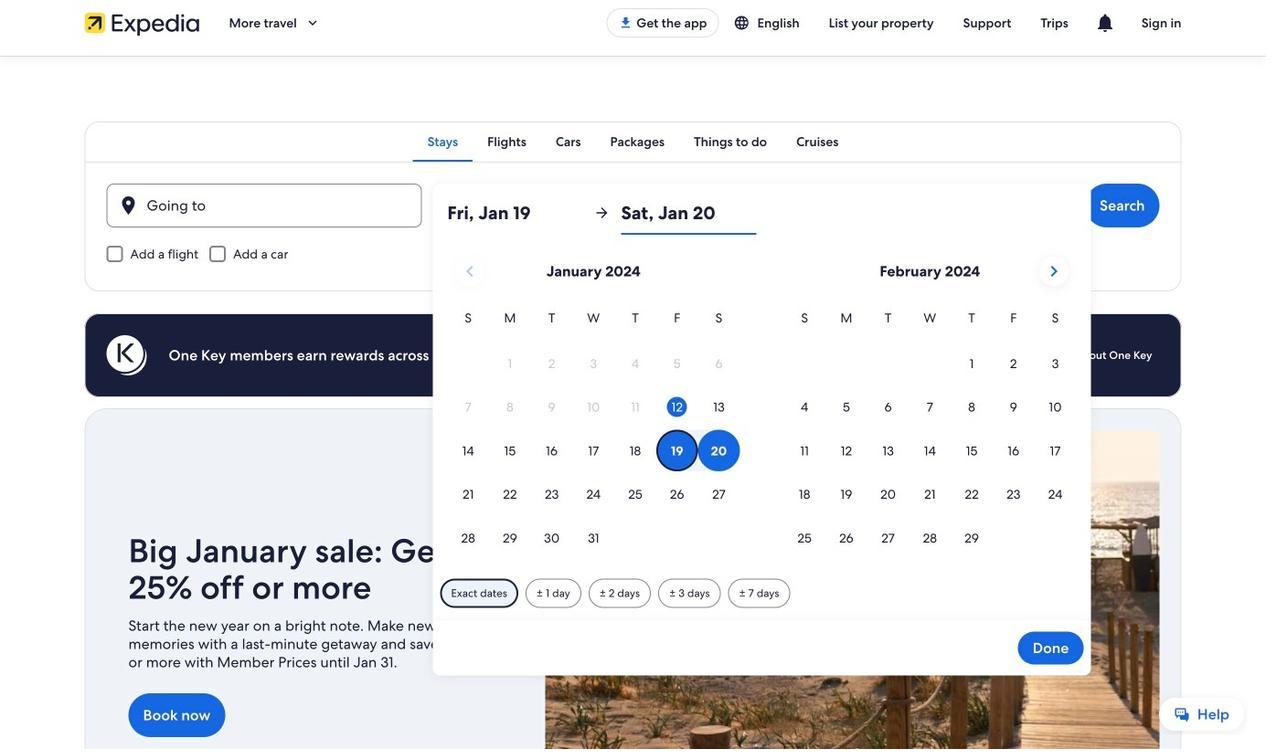 Task type: describe. For each thing, give the bounding box(es) containing it.
expedia logo image
[[85, 10, 200, 36]]

january 2024 element
[[448, 308, 740, 561]]

download the app button image
[[618, 16, 633, 30]]

directional image
[[594, 205, 610, 221]]

next month image
[[1043, 261, 1065, 283]]

today element
[[667, 397, 688, 418]]

previous month image
[[459, 261, 481, 283]]



Task type: vqa. For each thing, say whether or not it's contained in the screenshot.
February 2024 element
yes



Task type: locate. For each thing, give the bounding box(es) containing it.
small image
[[734, 15, 758, 31]]

tab list
[[85, 122, 1182, 162]]

main content
[[0, 56, 1267, 750]]

communication center icon image
[[1095, 12, 1116, 34]]

more travel image
[[304, 15, 321, 31]]

application
[[448, 250, 1077, 561]]

february 2024 element
[[784, 308, 1077, 561]]



